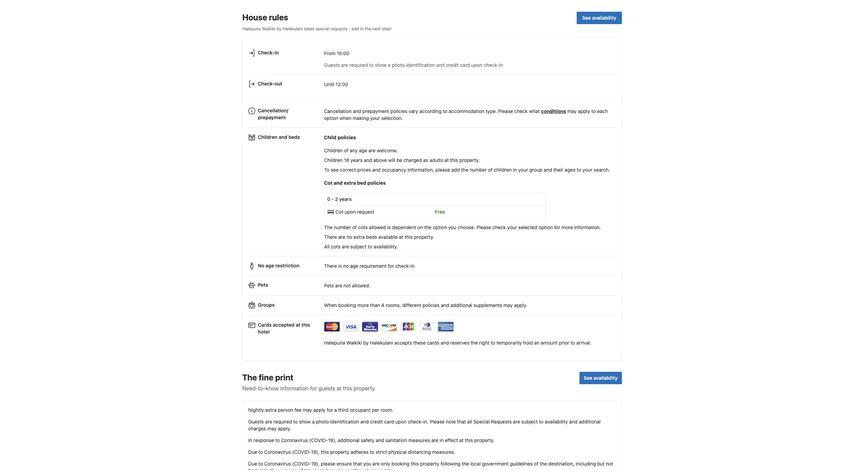 Task type: locate. For each thing, give the bounding box(es) containing it.
no age restriction
[[258, 263, 300, 269]]

1 horizontal spatial halepuna
[[324, 340, 345, 346]]

booking right when
[[339, 303, 356, 309]]

all cots are subject to availability.
[[324, 244, 398, 250]]

conditions link
[[542, 108, 567, 114]]

in
[[361, 26, 364, 31], [275, 50, 279, 56], [500, 62, 504, 68], [513, 167, 517, 173], [411, 264, 415, 269], [440, 438, 444, 444]]

extra up the all cots are subject to availability.
[[354, 234, 365, 240]]

hotel
[[258, 329, 270, 335]]

option inside may apply to each option when making your selection.
[[324, 115, 338, 121]]

0 horizontal spatial check
[[493, 225, 506, 231]]

but
[[598, 462, 605, 467]]

may right fee
[[303, 408, 312, 414]]

carte blanche image
[[362, 323, 378, 332]]

cot down to at left
[[324, 180, 333, 186]]

age
[[359, 148, 367, 154], [266, 263, 274, 269], [350, 264, 359, 269]]

1 horizontal spatial waikiki
[[347, 340, 362, 346]]

check- up cancellation/ at the top left of page
[[258, 81, 275, 87]]

please right "type."
[[499, 108, 513, 114]]

2 check- from the top
[[258, 81, 275, 87]]

0 horizontal spatial number
[[334, 225, 351, 231]]

2 vertical spatial children
[[324, 158, 343, 163]]

(covid- for this
[[292, 450, 311, 456]]

identification
[[406, 62, 435, 68], [331, 419, 359, 425]]

add for -
[[352, 26, 359, 31]]

apply.
[[514, 303, 528, 309], [278, 426, 291, 432]]

beds
[[289, 134, 300, 140], [366, 234, 377, 240]]

are up above
[[369, 148, 376, 154]]

and inside due to coronavirus (covid-19), please ensure that you are only booking this property following the local government guidelines of the destination, including but not limited to the purpose of travel, and maximum allowed group size.
[[319, 468, 328, 471]]

halekulani down discover icon
[[370, 340, 393, 346]]

apply right fee
[[314, 408, 326, 414]]

government
[[482, 462, 509, 467]]

identification inside guests are required to show a photo identification and credit card upon check-in. please note that all special requests are subject to availability and additional charges may apply.
[[331, 419, 359, 425]]

travel,
[[304, 468, 318, 471]]

2 vertical spatial a
[[312, 419, 315, 425]]

may
[[568, 108, 577, 114], [504, 303, 513, 309], [303, 408, 312, 414], [268, 426, 277, 432]]

need-
[[243, 386, 258, 392]]

check- inside guests are required to show a photo identification and credit card upon check-in. please note that all special requests are subject to availability and additional charges may apply.
[[408, 419, 424, 425]]

0 vertical spatial 19),
[[328, 438, 337, 444]]

years
[[351, 158, 363, 163], [340, 197, 352, 202]]

guests down from
[[324, 62, 340, 68]]

0 vertical spatial please
[[436, 167, 451, 173]]

see
[[583, 15, 591, 21], [584, 376, 593, 381]]

property up occupant
[[354, 386, 375, 392]]

there is no age requirement for check-in
[[324, 264, 415, 269]]

in.
[[424, 419, 429, 425]]

additional
[[451, 303, 473, 309], [579, 419, 601, 425], [338, 438, 360, 444]]

cots down request
[[358, 225, 368, 231]]

availability.
[[374, 244, 398, 250]]

0 horizontal spatial option
[[324, 115, 338, 121]]

2 vertical spatial 19),
[[311, 462, 320, 467]]

no
[[347, 234, 353, 240], [344, 264, 349, 269]]

due up "limited"
[[248, 462, 257, 467]]

0 vertical spatial booking
[[339, 303, 356, 309]]

of
[[344, 148, 349, 154], [488, 167, 493, 173], [353, 225, 357, 231], [534, 462, 539, 467], [299, 468, 303, 471]]

your left search.
[[583, 167, 593, 173]]

identification for in
[[406, 62, 435, 68]]

at right guests
[[337, 386, 342, 392]]

check left what
[[515, 108, 528, 114]]

0 horizontal spatial additional
[[338, 438, 360, 444]]

accepted payment methods and conditions element
[[248, 319, 616, 335]]

prepayment up making
[[363, 108, 389, 114]]

not left allowed.
[[344, 283, 351, 289]]

hold
[[524, 340, 533, 346]]

age right no at bottom left
[[266, 263, 274, 269]]

property up ensure
[[331, 450, 350, 456]]

0 horizontal spatial halepuna
[[243, 26, 261, 31]]

show inside guests are required to show a photo identification and credit card upon check-in. please note that all special requests are subject to availability and additional charges may apply.
[[299, 419, 311, 425]]

0 vertical spatial group
[[530, 167, 543, 173]]

0 vertical spatial a
[[388, 62, 391, 68]]

required inside guests are required to show a photo identification and credit card upon check-in. please note that all special requests are subject to availability and additional charges may apply.
[[274, 419, 292, 425]]

not right but
[[606, 462, 614, 467]]

1 horizontal spatial property
[[354, 386, 375, 392]]

check-
[[258, 50, 275, 56], [258, 81, 275, 87]]

extra left 'person'
[[266, 408, 277, 414]]

prepayment down cancellation/ at the top left of page
[[258, 115, 286, 120]]

1 vertical spatial more
[[358, 303, 369, 309]]

2 due from the top
[[248, 462, 257, 467]]

1 horizontal spatial card
[[460, 62, 470, 68]]

0 vertical spatial that
[[457, 419, 466, 425]]

destination,
[[549, 462, 575, 467]]

group left their
[[530, 167, 543, 173]]

0 vertical spatial prepayment
[[363, 108, 389, 114]]

cots right all
[[331, 244, 341, 250]]

1 horizontal spatial credit
[[446, 62, 459, 68]]

is up pets are not allowed.
[[339, 264, 342, 269]]

group
[[530, 167, 543, 173], [370, 468, 383, 471]]

1 vertical spatial booking
[[392, 462, 410, 467]]

1 vertical spatial is
[[339, 264, 342, 269]]

option down free
[[433, 225, 447, 231]]

0 vertical spatial number
[[470, 167, 487, 173]]

this right accepted
[[302, 322, 310, 328]]

1 vertical spatial children
[[324, 148, 343, 154]]

please inside guests are required to show a photo identification and credit card upon check-in. please note that all special requests are subject to availability and additional charges may apply.
[[430, 419, 445, 425]]

please
[[436, 167, 451, 173], [321, 462, 336, 467]]

1 horizontal spatial cots
[[358, 225, 368, 231]]

on
[[418, 225, 423, 231]]

upon for in.
[[396, 419, 407, 425]]

nightly
[[248, 408, 264, 414]]

guests inside guests are required to show a photo identification and credit card upon check-in. please note that all special requests are subject to availability and additional charges may apply.
[[248, 419, 264, 425]]

1 horizontal spatial guests
[[324, 62, 340, 68]]

prior
[[559, 340, 570, 346]]

please up maximum
[[321, 462, 336, 467]]

1 check- from the top
[[258, 50, 275, 56]]

property. down special
[[475, 438, 495, 444]]

until
[[324, 81, 335, 87]]

cot for cot upon request
[[336, 209, 344, 215]]

prices
[[358, 167, 371, 173]]

this down distancing
[[411, 462, 419, 467]]

1 vertical spatial coronavirus
[[264, 450, 291, 456]]

1 due from the top
[[248, 450, 257, 456]]

coronavirus for this
[[264, 450, 291, 456]]

no up pets are not allowed.
[[344, 264, 349, 269]]

property inside the fine print need-to-know information for guests at this property
[[354, 386, 375, 392]]

due to coronavirus (covid-19), please ensure that you are only booking this property following the local government guidelines of the destination, including but not limited to the purpose of travel, and maximum allowed group size.
[[248, 462, 614, 471]]

0 vertical spatial upon
[[472, 62, 483, 68]]

due down in
[[248, 450, 257, 456]]

information
[[280, 386, 309, 392]]

apply left each
[[578, 108, 591, 114]]

by
[[277, 26, 282, 31], [364, 340, 369, 346]]

halekulani
[[283, 26, 303, 31], [370, 340, 393, 346]]

credit inside guests are required to show a photo identification and credit card upon check-in. please note that all special requests are subject to availability and additional charges may apply.
[[370, 419, 383, 425]]

1 horizontal spatial photo
[[392, 62, 405, 68]]

1 vertical spatial add
[[452, 167, 460, 173]]

by down rules
[[277, 26, 282, 31]]

pets for pets are not allowed.
[[324, 283, 334, 289]]

card for in.
[[384, 419, 394, 425]]

1 vertical spatial cots
[[331, 244, 341, 250]]

(covid- inside due to coronavirus (covid-19), please ensure that you are only booking this property following the local government guidelines of the destination, including but not limited to the purpose of travel, and maximum allowed group size.
[[292, 462, 311, 467]]

that
[[457, 419, 466, 425], [353, 462, 362, 467]]

there up all
[[324, 234, 337, 240]]

0 vertical spatial waikiki
[[262, 26, 276, 31]]

that left all
[[457, 419, 466, 425]]

apply. down 'person'
[[278, 426, 291, 432]]

coronavirus inside due to coronavirus (covid-19), please ensure that you are only booking this property following the local government guidelines of the destination, including but not limited to the purpose of travel, and maximum allowed group size.
[[264, 462, 291, 467]]

1 vertical spatial no
[[344, 264, 349, 269]]

this down dependent
[[405, 234, 413, 240]]

check-in
[[258, 50, 279, 56]]

check left selected at right top
[[493, 225, 506, 231]]

0 horizontal spatial cot
[[324, 180, 333, 186]]

this inside 'cards accepted at this hotel'
[[302, 322, 310, 328]]

0 vertical spatial guests
[[324, 62, 340, 68]]

safety
[[361, 438, 375, 444]]

card
[[460, 62, 470, 68], [384, 419, 394, 425]]

add
[[352, 26, 359, 31], [452, 167, 460, 173]]

please down 'adults'
[[436, 167, 451, 173]]

1 there from the top
[[324, 234, 337, 240]]

number left the children
[[470, 167, 487, 173]]

you left choose.
[[449, 225, 457, 231]]

required
[[350, 62, 368, 68], [274, 419, 292, 425]]

a
[[388, 62, 391, 68], [335, 408, 337, 414], [312, 419, 315, 425]]

0 horizontal spatial pets
[[258, 282, 268, 288]]

1 horizontal spatial a
[[335, 408, 337, 414]]

0 horizontal spatial apply.
[[278, 426, 291, 432]]

a inside guests are required to show a photo identification and credit card upon check-in. please note that all special requests are subject to availability and additional charges may apply.
[[312, 419, 315, 425]]

of down cot upon request
[[353, 225, 357, 231]]

your right making
[[370, 115, 380, 121]]

0 vertical spatial identification
[[406, 62, 435, 68]]

property. down on
[[414, 234, 435, 240]]

property down distancing
[[421, 462, 440, 467]]

0 vertical spatial please
[[499, 108, 513, 114]]

0 vertical spatial cots
[[358, 225, 368, 231]]

1 horizontal spatial upon
[[396, 419, 407, 425]]

apply inside may apply to each option when making your selection.
[[578, 108, 591, 114]]

1 horizontal spatial identification
[[406, 62, 435, 68]]

check- for in
[[258, 50, 275, 56]]

0 vertical spatial apply.
[[514, 303, 528, 309]]

coronavirus
[[281, 438, 308, 444], [264, 450, 291, 456], [264, 462, 291, 467]]

1 vertical spatial beds
[[366, 234, 377, 240]]

there for there are no extra beds available at this property.
[[324, 234, 337, 240]]

you
[[449, 225, 457, 231], [364, 462, 372, 467]]

to inside may apply to each option when making your selection.
[[592, 108, 596, 114]]

1 vertical spatial due
[[248, 462, 257, 467]]

2 vertical spatial (covid-
[[292, 462, 311, 467]]

1 vertical spatial halepuna
[[324, 340, 345, 346]]

allowed inside due to coronavirus (covid-19), please ensure that you are only booking this property following the local government guidelines of the destination, including but not limited to the purpose of travel, and maximum allowed group size.
[[352, 468, 369, 471]]

0 horizontal spatial credit
[[370, 419, 383, 425]]

than
[[370, 303, 380, 309]]

1 vertical spatial not
[[606, 462, 614, 467]]

1 vertical spatial waikiki
[[347, 340, 362, 346]]

due inside due to coronavirus (covid-19), please ensure that you are only booking this property following the local government guidelines of the destination, including but not limited to the purpose of travel, and maximum allowed group size.
[[248, 462, 257, 467]]

extra left bed
[[344, 180, 356, 186]]

19), inside due to coronavirus (covid-19), please ensure that you are only booking this property following the local government guidelines of the destination, including but not limited to the purpose of travel, and maximum allowed group size.
[[311, 462, 320, 467]]

photo for guests are required to show a photo identification and credit card upon check-in
[[392, 62, 405, 68]]

photo inside guests are required to show a photo identification and credit card upon check-in. please note that all special requests are subject to availability and additional charges may apply.
[[316, 419, 329, 425]]

this right guests
[[343, 386, 352, 392]]

required for guests are required to show a photo identification and credit card upon check-in
[[350, 62, 368, 68]]

2 there from the top
[[324, 264, 337, 269]]

prepayment inside cancellation/ prepayment
[[258, 115, 286, 120]]

there for there is no age requirement for check-in
[[324, 264, 337, 269]]

property. up to see correct prices and occupancy information, please add the number of children in your group and their ages to your search.
[[460, 158, 480, 163]]

0 horizontal spatial is
[[339, 264, 342, 269]]

this inside the fine print need-to-know information for guests at this property
[[343, 386, 352, 392]]

strict
[[376, 450, 387, 456]]

photo for guests are required to show a photo identification and credit card upon check-in. please note that all special requests are subject to availability and additional charges may apply.
[[316, 419, 329, 425]]

subject up there is no age requirement for check-in
[[350, 244, 367, 250]]

0 vertical spatial children
[[258, 134, 278, 140]]

cot down 0 - 2 years
[[336, 209, 344, 215]]

group inside due to coronavirus (covid-19), please ensure that you are only booking this property following the local government guidelines of the destination, including but not limited to the purpose of travel, and maximum allowed group size.
[[370, 468, 383, 471]]

halepuna down house
[[243, 26, 261, 31]]

0 vertical spatial halekulani
[[283, 26, 303, 31]]

there are no extra beds available at this property.
[[324, 234, 435, 240]]

1 vertical spatial card
[[384, 419, 394, 425]]

1 vertical spatial the
[[243, 373, 257, 383]]

show
[[375, 62, 387, 68], [299, 419, 311, 425]]

0 vertical spatial -
[[349, 26, 351, 31]]

children up see
[[324, 158, 343, 163]]

allowed up there are no extra beds available at this property.
[[369, 225, 386, 231]]

1 vertical spatial see availability
[[584, 376, 618, 381]]

cancellation and prepayment policies vary according to accommodation type. please check what conditions
[[324, 108, 567, 114]]

for inside the fine print need-to-know information for guests at this property
[[310, 386, 317, 392]]

option right selected at right top
[[539, 225, 553, 231]]

your
[[370, 115, 380, 121], [519, 167, 529, 173], [583, 167, 593, 173], [508, 225, 517, 231]]

0 vertical spatial required
[[350, 62, 368, 68]]

waikiki down visa image
[[347, 340, 362, 346]]

are right all
[[342, 244, 349, 250]]

requests
[[331, 26, 348, 31]]

this up to see correct prices and occupancy information, please add the number of children in your group and their ages to your search.
[[450, 158, 459, 163]]

please right in.
[[430, 419, 445, 425]]

1 vertical spatial allowed
[[352, 468, 369, 471]]

are inside due to coronavirus (covid-19), please ensure that you are only booking this property following the local government guidelines of the destination, including but not limited to the purpose of travel, and maximum allowed group size.
[[373, 462, 380, 467]]

subject inside guests are required to show a photo identification and credit card upon check-in. please note that all special requests are subject to availability and additional charges may apply.
[[522, 419, 538, 425]]

waikiki down the house rules
[[262, 26, 276, 31]]

1 horizontal spatial beds
[[366, 234, 377, 240]]

1 vertical spatial a
[[335, 408, 337, 414]]

know
[[266, 386, 279, 392]]

apply. right supplements
[[514, 303, 528, 309]]

1 vertical spatial apply.
[[278, 426, 291, 432]]

pets for pets
[[258, 282, 268, 288]]

more left information.
[[562, 225, 573, 231]]

cot upon request
[[336, 209, 374, 215]]

guests up "charges" on the bottom
[[248, 419, 264, 425]]

is up available
[[387, 225, 391, 231]]

at inside the fine print need-to-know information for guests at this property
[[337, 386, 342, 392]]

1 horizontal spatial halekulani
[[370, 340, 393, 346]]

0 horizontal spatial guests
[[248, 419, 264, 425]]

halepuna down mastercard image
[[324, 340, 345, 346]]

0 horizontal spatial photo
[[316, 419, 329, 425]]

extra
[[344, 180, 356, 186], [354, 234, 365, 240], [266, 408, 277, 414]]

halepuna
[[243, 26, 261, 31], [324, 340, 345, 346]]

card for in
[[460, 62, 470, 68]]

of left any at the left top of page
[[344, 148, 349, 154]]

1 horizontal spatial cot
[[336, 209, 344, 215]]

(covid-
[[309, 438, 328, 444], [292, 450, 311, 456], [292, 462, 311, 467]]

discover image
[[381, 323, 397, 332]]

in response to coronavirus (covid-19), additional safety and sanitation measures are in effect at this property.
[[248, 438, 495, 444]]

pets are not allowed.
[[324, 283, 371, 289]]

1 vertical spatial property
[[331, 450, 350, 456]]

are right requests
[[513, 419, 520, 425]]

2 horizontal spatial age
[[359, 148, 367, 154]]

that down adheres
[[353, 462, 362, 467]]

1 vertical spatial you
[[364, 462, 372, 467]]

0 horizontal spatial allowed
[[352, 468, 369, 471]]

0 horizontal spatial that
[[353, 462, 362, 467]]

children and beds
[[258, 134, 300, 140]]

choose.
[[458, 225, 476, 231]]

children for children and beds
[[258, 134, 278, 140]]

check- for out
[[258, 81, 275, 87]]

0 horizontal spatial a
[[312, 419, 315, 425]]

2 vertical spatial availability
[[545, 419, 568, 425]]

2 vertical spatial upon
[[396, 419, 407, 425]]

the
[[365, 26, 371, 31], [462, 167, 469, 173], [425, 225, 432, 231], [471, 340, 478, 346], [462, 462, 469, 467], [540, 462, 547, 467], [270, 468, 278, 471]]

group down only
[[370, 468, 383, 471]]

of left the children
[[488, 167, 493, 173]]

halekulani for accepts
[[370, 340, 393, 346]]

1 vertical spatial check-
[[258, 81, 275, 87]]

house rules
[[243, 12, 288, 22]]

the for number
[[324, 225, 333, 231]]

the up all
[[324, 225, 333, 231]]

may apply to each option when making your selection.
[[324, 108, 608, 121]]

property.
[[460, 158, 480, 163], [414, 234, 435, 240], [475, 438, 495, 444]]

are up measures.
[[432, 438, 439, 444]]

jcb image
[[400, 323, 416, 332]]

from
[[324, 50, 336, 56]]

0 vertical spatial check-
[[258, 50, 275, 56]]

adults
[[430, 158, 444, 163]]

cards accepted at this hotel
[[258, 322, 310, 335]]

booking down physical
[[392, 462, 410, 467]]

card inside guests are required to show a photo identification and credit card upon check-in. please note that all special requests are subject to availability and additional charges may apply.
[[384, 419, 394, 425]]

halepuna for halepuna waikiki by halekulani accepts these cards and reserves the right to temporarily hold an amount prior to arrival.
[[324, 340, 345, 346]]

2 horizontal spatial please
[[499, 108, 513, 114]]

there down all
[[324, 264, 337, 269]]

0 horizontal spatial required
[[274, 419, 292, 425]]

option down cancellation
[[324, 115, 338, 121]]

fine
[[259, 373, 274, 383]]

- left 2
[[332, 197, 334, 202]]

subject right requests
[[522, 419, 538, 425]]

allowed down ensure
[[352, 468, 369, 471]]

1 horizontal spatial required
[[350, 62, 368, 68]]

due to coronavirus (covid-19), this property adheres to strict physical distancing measures.
[[248, 450, 456, 456]]

bed
[[357, 180, 367, 186]]

1 vertical spatial cot
[[336, 209, 344, 215]]

upon inside guests are required to show a photo identification and credit card upon check-in. please note that all special requests are subject to availability and additional charges may apply.
[[396, 419, 407, 425]]

1 horizontal spatial option
[[433, 225, 447, 231]]

0 vertical spatial apply
[[578, 108, 591, 114]]

0 horizontal spatial please
[[430, 419, 445, 425]]

are left only
[[373, 462, 380, 467]]

check- up check-out
[[258, 50, 275, 56]]

subject
[[350, 244, 367, 250], [522, 419, 538, 425]]

no up the all cots are subject to availability.
[[347, 234, 353, 240]]

pets down no at bottom left
[[258, 282, 268, 288]]

policies up selection.
[[391, 108, 408, 114]]

children
[[258, 134, 278, 140], [324, 148, 343, 154], [324, 158, 343, 163]]

please right choose.
[[477, 225, 492, 231]]

selection.
[[382, 115, 403, 121]]

0 horizontal spatial beds
[[289, 134, 300, 140]]

children for children of any age are welcome.
[[324, 148, 343, 154]]

1 horizontal spatial age
[[350, 264, 359, 269]]

the inside the fine print need-to-know information for guests at this property
[[243, 373, 257, 383]]

guidelines
[[510, 462, 533, 467]]

1 horizontal spatial apply
[[578, 108, 591, 114]]

1 vertical spatial prepayment
[[258, 115, 286, 120]]

0 horizontal spatial you
[[364, 462, 372, 467]]

a for guests are required to show a photo identification and credit card upon check-in
[[388, 62, 391, 68]]

may up response
[[268, 426, 277, 432]]



Task type: describe. For each thing, give the bounding box(es) containing it.
waikiki for halepuna waikiki by halekulani accepts these cards and reserves the right to temporarily hold an amount prior to arrival.
[[347, 340, 362, 346]]

due for due to coronavirus (covid-19), this property adheres to strict physical distancing measures.
[[248, 450, 257, 456]]

american express image
[[438, 323, 454, 332]]

cards
[[427, 340, 440, 346]]

policies right different
[[423, 303, 440, 309]]

for right selected at right top
[[555, 225, 561, 231]]

0 vertical spatial see availability button
[[577, 12, 622, 24]]

local
[[471, 462, 481, 467]]

1 vertical spatial -
[[332, 197, 334, 202]]

accommodation
[[449, 108, 485, 114]]

type.
[[486, 108, 497, 114]]

2
[[335, 197, 338, 202]]

request
[[358, 209, 374, 215]]

required for guests are required to show a photo identification and credit card upon check-in. please note that all special requests are subject to availability and additional charges may apply.
[[274, 419, 292, 425]]

right
[[480, 340, 490, 346]]

19), for this
[[311, 450, 320, 456]]

1 vertical spatial property.
[[414, 234, 435, 240]]

to
[[324, 167, 330, 173]]

only
[[381, 462, 391, 467]]

rules
[[269, 12, 288, 22]]

1 horizontal spatial group
[[530, 167, 543, 173]]

visa image
[[343, 323, 359, 332]]

the for fine
[[243, 373, 257, 383]]

1 vertical spatial see
[[584, 376, 593, 381]]

children of any age are welcome.
[[324, 148, 398, 154]]

0 vertical spatial you
[[449, 225, 457, 231]]

1 vertical spatial years
[[340, 197, 352, 202]]

measures
[[409, 438, 430, 444]]

information.
[[575, 225, 601, 231]]

0 - 2 years
[[327, 197, 352, 202]]

2 vertical spatial property.
[[475, 438, 495, 444]]

what
[[529, 108, 540, 114]]

0 vertical spatial coronavirus
[[281, 438, 308, 444]]

by for accepts
[[364, 340, 369, 346]]

12:00
[[336, 81, 348, 87]]

per
[[372, 408, 380, 414]]

ensure
[[337, 462, 352, 467]]

for right requirement
[[388, 264, 394, 269]]

0 horizontal spatial subject
[[350, 244, 367, 250]]

check-out
[[258, 81, 282, 87]]

temporarily
[[497, 340, 522, 346]]

will
[[388, 158, 396, 163]]

cot and extra bed policies
[[324, 180, 386, 186]]

0 vertical spatial (covid-
[[309, 438, 328, 444]]

upon for in
[[472, 62, 483, 68]]

children for children 18 years and above will be charged as adults at this property.
[[324, 158, 343, 163]]

making
[[353, 115, 369, 121]]

1 horizontal spatial please
[[477, 225, 492, 231]]

at inside 'cards accepted at this hotel'
[[296, 322, 301, 328]]

physical
[[389, 450, 407, 456]]

1 horizontal spatial apply.
[[514, 303, 528, 309]]

are up when
[[335, 283, 342, 289]]

your left selected at right top
[[508, 225, 517, 231]]

1 horizontal spatial additional
[[451, 303, 473, 309]]

cards
[[258, 322, 272, 328]]

1 vertical spatial check
[[493, 225, 506, 231]]

occupancy
[[382, 167, 407, 173]]

when
[[324, 303, 337, 309]]

policies up any at the left top of page
[[338, 135, 356, 141]]

not inside due to coronavirus (covid-19), please ensure that you are only booking this property following the local government guidelines of the destination, including but not limited to the purpose of travel, and maximum allowed group size.
[[606, 462, 614, 467]]

1 horizontal spatial please
[[436, 167, 451, 173]]

by for takes
[[277, 26, 282, 31]]

for left third
[[327, 408, 333, 414]]

out
[[275, 81, 282, 87]]

search.
[[594, 167, 611, 173]]

of right guidelines
[[534, 462, 539, 467]]

your inside may apply to each option when making your selection.
[[370, 115, 380, 121]]

15:00
[[337, 50, 350, 56]]

dependent
[[392, 225, 417, 231]]

identification for in.
[[331, 419, 359, 425]]

1 vertical spatial check-
[[396, 264, 411, 269]]

be
[[397, 158, 403, 163]]

charged
[[404, 158, 422, 163]]

cancellation/
[[258, 108, 288, 114]]

1 vertical spatial see availability button
[[580, 372, 622, 385]]

children
[[494, 167, 512, 173]]

booking inside due to coronavirus (covid-19), please ensure that you are only booking this property following the local government guidelines of the destination, including but not limited to the purpose of travel, and maximum allowed group size.
[[392, 462, 410, 467]]

are up "charges" on the bottom
[[265, 419, 272, 425]]

amount
[[541, 340, 558, 346]]

no
[[258, 263, 265, 269]]

third
[[338, 408, 349, 414]]

guests for guests are required to show a photo identification and credit card upon check-in. please note that all special requests are subject to availability and additional charges may apply.
[[248, 419, 264, 425]]

maximum
[[329, 468, 351, 471]]

0 vertical spatial see availability
[[583, 15, 617, 21]]

you inside due to coronavirus (covid-19), please ensure that you are only booking this property following the local government guidelines of the destination, including but not limited to the purpose of travel, and maximum allowed group size.
[[364, 462, 372, 467]]

0 horizontal spatial booking
[[339, 303, 356, 309]]

that inside due to coronavirus (covid-19), please ensure that you are only booking this property following the local government guidelines of the destination, including but not limited to the purpose of travel, and maximum allowed group size.
[[353, 462, 362, 467]]

show for guests are required to show a photo identification and credit card upon check-in. please note that all special requests are subject to availability and additional charges may apply.
[[299, 419, 311, 425]]

child
[[324, 135, 337, 141]]

according
[[420, 108, 442, 114]]

1 vertical spatial number
[[334, 225, 351, 231]]

these
[[414, 340, 426, 346]]

including
[[576, 462, 596, 467]]

additional inside guests are required to show a photo identification and credit card upon check-in. please note that all special requests are subject to availability and additional charges may apply.
[[579, 419, 601, 425]]

check- for in
[[484, 62, 500, 68]]

0
[[327, 197, 331, 202]]

availability inside guests are required to show a photo identification and credit card upon check-in. please note that all special requests are subject to availability and additional charges may apply.
[[545, 419, 568, 425]]

are down 15:00
[[341, 62, 348, 68]]

this inside due to coronavirus (covid-19), please ensure that you are only booking this property following the local government guidelines of the destination, including but not limited to the purpose of travel, and maximum allowed group size.
[[411, 462, 419, 467]]

groups
[[258, 302, 275, 308]]

your right the children
[[519, 167, 529, 173]]

at down dependent
[[399, 234, 404, 240]]

this right effect
[[465, 438, 473, 444]]

0 vertical spatial see
[[583, 15, 591, 21]]

halekulani for takes
[[283, 26, 303, 31]]

diners club image
[[419, 323, 435, 332]]

mastercard image
[[324, 323, 340, 332]]

coronavirus for please
[[264, 462, 291, 467]]

restriction
[[276, 263, 300, 269]]

1 vertical spatial availability
[[594, 376, 618, 381]]

each
[[598, 108, 608, 114]]

1 horizontal spatial check
[[515, 108, 528, 114]]

at right 'adults'
[[445, 158, 449, 163]]

person
[[278, 408, 293, 414]]

4
[[382, 303, 385, 309]]

as
[[423, 158, 429, 163]]

requests
[[491, 419, 512, 425]]

this up maximum
[[321, 450, 329, 456]]

response
[[254, 438, 274, 444]]

are up the all cots are subject to availability.
[[339, 234, 346, 240]]

may inside may apply to each option when making your selection.
[[568, 108, 577, 114]]

age for children
[[359, 148, 367, 154]]

following
[[441, 462, 461, 467]]

different
[[403, 303, 422, 309]]

check- for in.
[[408, 419, 424, 425]]

2 vertical spatial additional
[[338, 438, 360, 444]]

credit for in
[[446, 62, 459, 68]]

that inside guests are required to show a photo identification and credit card upon check-in. please note that all special requests are subject to availability and additional charges may apply.
[[457, 419, 466, 425]]

child policies
[[324, 135, 356, 141]]

their
[[554, 167, 564, 173]]

1 horizontal spatial number
[[470, 167, 487, 173]]

special
[[474, 419, 490, 425]]

available
[[379, 234, 398, 240]]

1 vertical spatial extra
[[354, 234, 365, 240]]

add for please
[[452, 167, 460, 173]]

no for is
[[344, 264, 349, 269]]

19), for please
[[311, 462, 320, 467]]

requirement
[[360, 264, 387, 269]]

note
[[446, 419, 456, 425]]

age for there
[[350, 264, 359, 269]]

2 horizontal spatial option
[[539, 225, 553, 231]]

guests
[[319, 386, 336, 392]]

please inside due to coronavirus (covid-19), please ensure that you are only booking this property following the local government guidelines of the destination, including but not limited to the purpose of travel, and maximum allowed group size.
[[321, 462, 336, 467]]

see
[[331, 167, 339, 173]]

0 vertical spatial years
[[351, 158, 363, 163]]

halepuna for halepuna waikiki by halekulani takes special requests - add in the next step!
[[243, 26, 261, 31]]

of left travel,
[[299, 468, 303, 471]]

waikiki for halepuna waikiki by halekulani takes special requests - add in the next step!
[[262, 26, 276, 31]]

credit for in.
[[370, 419, 383, 425]]

charges
[[248, 426, 266, 432]]

a for guests are required to show a photo identification and credit card upon check-in. please note that all special requests are subject to availability and additional charges may apply.
[[312, 419, 315, 425]]

property inside due to coronavirus (covid-19), please ensure that you are only booking this property following the local government guidelines of the destination, including but not limited to the purpose of travel, and maximum allowed group size.
[[421, 462, 440, 467]]

1 horizontal spatial more
[[562, 225, 573, 231]]

18
[[344, 158, 350, 163]]

2 vertical spatial extra
[[266, 408, 277, 414]]

0 vertical spatial property.
[[460, 158, 480, 163]]

the fine print need-to-know information for guests at this property
[[243, 373, 375, 392]]

fee
[[295, 408, 302, 414]]

nightly extra person fee may apply for a third occupant per room.
[[248, 408, 394, 414]]

limited
[[248, 468, 263, 471]]

to see correct prices and occupancy information, please add the number of children in your group and their ages to your search.
[[324, 167, 611, 173]]

show for guests are required to show a photo identification and credit card upon check-in
[[375, 62, 387, 68]]

allowed.
[[352, 283, 371, 289]]

sanitation
[[386, 438, 407, 444]]

an
[[535, 340, 540, 346]]

in
[[248, 438, 252, 444]]

vary
[[409, 108, 419, 114]]

effect
[[445, 438, 458, 444]]

may inside guests are required to show a photo identification and credit card upon check-in. please note that all special requests are subject to availability and additional charges may apply.
[[268, 426, 277, 432]]

cancellation
[[324, 108, 352, 114]]

0 horizontal spatial property
[[331, 450, 350, 456]]

may right supplements
[[504, 303, 513, 309]]

halepuna waikiki by halekulani takes special requests - add in the next step!
[[243, 26, 392, 31]]

guests are required to show a photo identification and credit card upon check-in
[[324, 62, 504, 68]]

no for are
[[347, 234, 353, 240]]

0 vertical spatial not
[[344, 283, 351, 289]]

0 horizontal spatial age
[[266, 263, 274, 269]]

0 vertical spatial availability
[[593, 15, 617, 21]]

until 12:00
[[324, 81, 348, 87]]

0 vertical spatial allowed
[[369, 225, 386, 231]]

0 horizontal spatial cots
[[331, 244, 341, 250]]

when
[[340, 115, 352, 121]]

due for due to coronavirus (covid-19), please ensure that you are only booking this property following the local government guidelines of the destination, including but not limited to the purpose of travel, and maximum allowed group size.
[[248, 462, 257, 467]]

arrival.
[[577, 340, 592, 346]]

apply. inside guests are required to show a photo identification and credit card upon check-in. please note that all special requests are subject to availability and additional charges may apply.
[[278, 426, 291, 432]]

guests are required to show a photo identification and credit card upon check-in. please note that all special requests are subject to availability and additional charges may apply.
[[248, 419, 601, 432]]

at right effect
[[460, 438, 464, 444]]

guests for guests are required to show a photo identification and credit card upon check-in
[[324, 62, 340, 68]]

policies right bed
[[368, 180, 386, 186]]

0 horizontal spatial more
[[358, 303, 369, 309]]

children 18 years and above will be charged as adults at this property.
[[324, 158, 480, 163]]

1 vertical spatial apply
[[314, 408, 326, 414]]

all
[[324, 244, 330, 250]]

(covid- for please
[[292, 462, 311, 467]]

0 horizontal spatial upon
[[345, 209, 356, 215]]

1 horizontal spatial is
[[387, 225, 391, 231]]

cot for cot and extra bed policies
[[324, 180, 333, 186]]

0 vertical spatial extra
[[344, 180, 356, 186]]



Task type: vqa. For each thing, say whether or not it's contained in the screenshot.
group in the the "due to coronavirus (covid-19), please ensure that you are only booking this property following the local government guidelines of the destination, including but not limited to the purpose of travel, and maximum allowed group size."
yes



